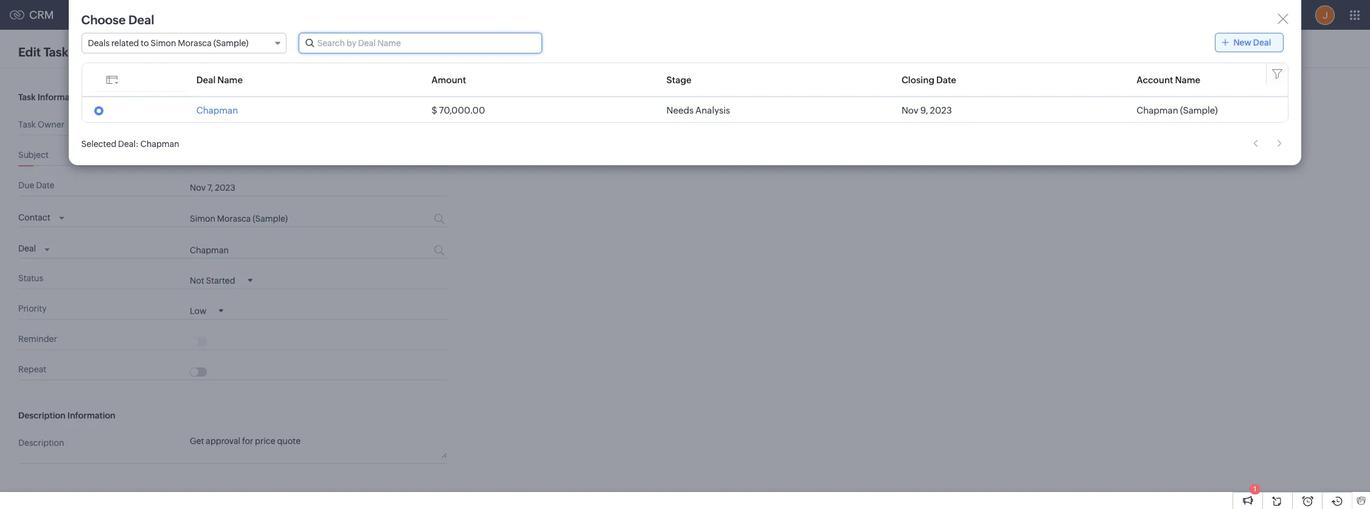 Task type: vqa. For each thing, say whether or not it's contained in the screenshot.
Jeremy
yes



Task type: locate. For each thing, give the bounding box(es) containing it.
0 vertical spatial description
[[18, 411, 66, 421]]

deals related to simon morasca (sample)
[[88, 38, 248, 48]]

chapman right : on the left of the page
[[140, 139, 179, 149]]

deal for new deal
[[1253, 38, 1271, 47]]

choose
[[81, 13, 126, 27]]

status
[[18, 274, 43, 283]]

information for task information
[[37, 92, 85, 102]]

search element
[[1209, 0, 1234, 30]]

date for closing date
[[936, 75, 956, 85]]

1 description from the top
[[18, 411, 66, 421]]

task for information
[[18, 92, 36, 102]]

amount
[[431, 75, 466, 85]]

task down crm
[[44, 45, 68, 59]]

due
[[18, 181, 34, 190]]

description information
[[18, 411, 115, 421]]

contacts link
[[145, 0, 201, 30]]

2 vertical spatial task
[[18, 120, 36, 130]]

marketplace element
[[1259, 0, 1284, 30]]

chapman
[[196, 105, 238, 115], [1137, 105, 1178, 115], [140, 139, 179, 149]]

Search by Deal Name text field
[[299, 33, 541, 53]]

chapman up jeremy miller
[[196, 105, 238, 115]]

task left the owner
[[18, 120, 36, 130]]

new
[[1233, 38, 1251, 47]]

chapman down account
[[1137, 105, 1178, 115]]

choose deal
[[81, 13, 154, 27]]

deal right new
[[1253, 38, 1271, 47]]

edit left "page"
[[74, 48, 90, 58]]

(sample) down account name
[[1180, 105, 1218, 115]]

deal right the selected
[[118, 139, 136, 149]]

description down "description information"
[[18, 438, 64, 448]]

deal up chapman link
[[196, 75, 216, 85]]

description
[[18, 411, 66, 421], [18, 438, 64, 448]]

nov
[[902, 105, 918, 115]]

profile image
[[1315, 5, 1335, 25]]

0 vertical spatial (sample)
[[213, 38, 248, 48]]

1 vertical spatial information
[[67, 411, 115, 421]]

selected deal : chapman
[[81, 139, 179, 149]]

new deal
[[1233, 38, 1271, 47]]

2023
[[930, 105, 952, 115]]

information
[[37, 92, 85, 102], [67, 411, 115, 421]]

name up chapman (sample)
[[1175, 75, 1200, 85]]

date
[[936, 75, 956, 85], [36, 181, 54, 190]]

home
[[68, 10, 93, 20]]

task up task owner
[[18, 92, 36, 102]]

1 vertical spatial task
[[18, 92, 36, 102]]

2 description from the top
[[18, 438, 64, 448]]

name
[[217, 75, 243, 85], [1175, 75, 1200, 85]]

2 name from the left
[[1175, 75, 1200, 85]]

task
[[44, 45, 68, 59], [18, 92, 36, 102], [18, 120, 36, 130]]

1 horizontal spatial date
[[936, 75, 956, 85]]

1 horizontal spatial (sample)
[[1180, 105, 1218, 115]]

0 horizontal spatial name
[[217, 75, 243, 85]]

name for account name
[[1175, 75, 1200, 85]]

0 vertical spatial date
[[936, 75, 956, 85]]

name up chapman link
[[217, 75, 243, 85]]

nov 9, 2023
[[902, 105, 952, 115]]

(sample)
[[213, 38, 248, 48], [1180, 105, 1218, 115]]

2 horizontal spatial chapman
[[1137, 105, 1178, 115]]

chapman link
[[196, 105, 238, 115]]

(sample) right morasca
[[213, 38, 248, 48]]

1 vertical spatial description
[[18, 438, 64, 448]]

deal
[[128, 13, 154, 27], [1253, 38, 1271, 47], [196, 75, 216, 85], [118, 139, 136, 149]]

date right 'due' on the left of page
[[36, 181, 54, 190]]

deal up to
[[128, 13, 154, 27]]

:
[[136, 139, 139, 149]]

description down 'repeat'
[[18, 411, 66, 421]]

0 horizontal spatial date
[[36, 181, 54, 190]]

None button
[[665, 42, 718, 61], [723, 42, 805, 61], [809, 42, 853, 61], [665, 42, 718, 61], [723, 42, 805, 61], [809, 42, 853, 61]]

None text field
[[190, 246, 388, 255]]

1
[[1254, 486, 1256, 493]]

1 name from the left
[[217, 75, 243, 85]]

$ 70,000.00
[[431, 105, 485, 115]]

crm
[[29, 9, 54, 21]]

jeremy miller
[[190, 122, 242, 132]]

None text field
[[190, 153, 447, 162], [190, 214, 388, 224], [190, 153, 447, 162], [190, 214, 388, 224]]

1 vertical spatial date
[[36, 181, 54, 190]]

leads link
[[102, 0, 145, 30]]

chapman for chapman link
[[196, 105, 238, 115]]

1 horizontal spatial chapman
[[196, 105, 238, 115]]

chapman (sample)
[[1137, 105, 1218, 115]]

0 vertical spatial information
[[37, 92, 85, 102]]

edit
[[18, 45, 41, 59], [74, 48, 90, 58]]

edit down crm link
[[18, 45, 41, 59]]

date right the closing
[[936, 75, 956, 85]]

closing
[[902, 75, 934, 85]]

1 horizontal spatial name
[[1175, 75, 1200, 85]]

0 horizontal spatial (sample)
[[213, 38, 248, 48]]

navigation
[[1247, 135, 1289, 153]]

Get approval for price quote text field
[[190, 436, 447, 459]]

1 horizontal spatial edit
[[74, 48, 90, 58]]

subject
[[18, 150, 49, 160]]

deal name
[[196, 75, 243, 85]]

analysis
[[695, 105, 730, 115]]

name for deal name
[[217, 75, 243, 85]]



Task type: describe. For each thing, give the bounding box(es) containing it.
miller
[[220, 122, 242, 132]]

date for due date
[[36, 181, 54, 190]]

layout
[[113, 48, 140, 58]]

(sample) inside field
[[213, 38, 248, 48]]

deals
[[88, 38, 110, 48]]

1 vertical spatial (sample)
[[1180, 105, 1218, 115]]

0 vertical spatial task
[[44, 45, 68, 59]]

morasca
[[178, 38, 212, 48]]

chapman for chapman (sample)
[[1137, 105, 1178, 115]]

selected
[[81, 139, 116, 149]]

to
[[141, 38, 149, 48]]

70,000.00
[[439, 105, 485, 115]]

crm link
[[10, 9, 54, 21]]

due date
[[18, 181, 54, 190]]

edit page layout link
[[74, 48, 140, 58]]

needs analysis
[[666, 105, 730, 115]]

owner
[[38, 120, 64, 130]]

information for description information
[[67, 411, 115, 421]]

mmm d, yyyy text field
[[190, 183, 409, 193]]

closing date
[[902, 75, 956, 85]]

deal for choose deal
[[128, 13, 154, 27]]

repeat
[[18, 365, 46, 375]]

page
[[91, 48, 111, 58]]

Deals related to Simon Morasca (Sample) field
[[81, 33, 286, 54]]

9,
[[920, 105, 928, 115]]

edit task edit page layout
[[18, 45, 140, 59]]

0 horizontal spatial edit
[[18, 45, 41, 59]]

deal for selected deal : chapman
[[118, 139, 136, 149]]

simon
[[151, 38, 176, 48]]

reminder
[[18, 334, 57, 344]]

needs
[[666, 105, 694, 115]]

task owner
[[18, 120, 64, 130]]

task for owner
[[18, 120, 36, 130]]

home link
[[59, 0, 102, 30]]

edit inside "edit task edit page layout"
[[74, 48, 90, 58]]

jeremy
[[190, 122, 218, 132]]

stage
[[666, 75, 692, 85]]

description for description
[[18, 438, 64, 448]]

profile element
[[1308, 0, 1342, 30]]

contacts
[[155, 10, 191, 20]]

description for description information
[[18, 411, 66, 421]]

$
[[431, 105, 437, 115]]

account
[[1137, 75, 1173, 85]]

related
[[111, 38, 139, 48]]

leads
[[112, 10, 135, 20]]

account name
[[1137, 75, 1200, 85]]

priority
[[18, 304, 47, 314]]

0 horizontal spatial chapman
[[140, 139, 179, 149]]

task information
[[18, 92, 85, 102]]



